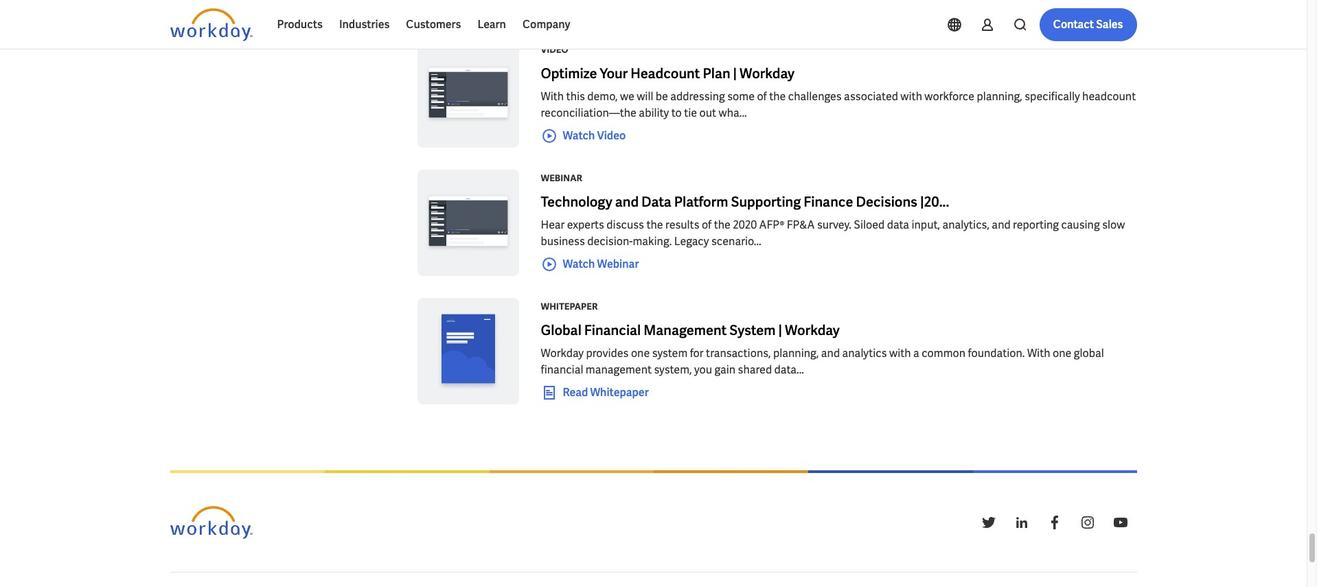 Task type: describe. For each thing, give the bounding box(es) containing it.
industries
[[339, 17, 390, 32]]

analytics,
[[942, 218, 989, 232]]

making.
[[633, 234, 672, 249]]

addressing
[[670, 89, 725, 104]]

be
[[656, 89, 668, 104]]

will
[[637, 89, 653, 104]]

1 one from the left
[[631, 346, 650, 361]]

decisions
[[856, 193, 917, 211]]

products button
[[269, 8, 331, 41]]

financial
[[541, 363, 583, 377]]

2 horizontal spatial and
[[992, 218, 1011, 232]]

of inside optimize your headcount plan | workday with this demo, we will be addressing some of the challenges associated with workforce planning, specifically headcount reconciliation—the ability to tie out wha...
[[757, 89, 767, 104]]

common
[[922, 346, 966, 361]]

some
[[727, 89, 755, 104]]

learn button
[[469, 8, 514, 41]]

0 vertical spatial video
[[541, 44, 568, 56]]

site-wide footer navigation
[[170, 572, 1137, 587]]

associated
[[844, 89, 898, 104]]

this
[[566, 89, 585, 104]]

2020
[[733, 218, 757, 232]]

ability
[[639, 106, 669, 120]]

your
[[600, 65, 628, 82]]

afp®
[[759, 218, 785, 232]]

platform
[[674, 193, 728, 211]]

watch webinar
[[563, 257, 639, 271]]

planning, inside optimize your headcount plan | workday with this demo, we will be addressing some of the challenges associated with workforce planning, specifically headcount reconciliation—the ability to tie out wha...
[[977, 89, 1022, 104]]

company
[[523, 17, 570, 32]]

watch video
[[563, 128, 626, 143]]

contact
[[1053, 17, 1094, 32]]

company button
[[514, 8, 579, 41]]

system
[[652, 346, 688, 361]]

a
[[913, 346, 919, 361]]

global
[[1074, 346, 1104, 361]]

read whitepaper link
[[541, 384, 649, 401]]

read
[[563, 385, 588, 400]]

customers button
[[398, 8, 469, 41]]

demo,
[[587, 89, 618, 104]]

challenges
[[788, 89, 842, 104]]

0 vertical spatial webinar
[[541, 172, 582, 184]]

plan
[[703, 65, 730, 82]]

1 horizontal spatial video
[[597, 128, 626, 143]]

legacy
[[674, 234, 709, 249]]

reconciliation—the
[[541, 106, 637, 120]]

to
[[671, 106, 682, 120]]

go to youtube image
[[1112, 514, 1129, 531]]

planning, inside global financial management system | workday workday provides one system for transactions, planning, and analytics with a common foundation. with one global financial management system, you gain shared data...
[[773, 346, 819, 361]]

1 horizontal spatial the
[[714, 218, 731, 232]]

watch for optimize
[[563, 128, 595, 143]]

1 go to the homepage image from the top
[[170, 8, 252, 41]]

for
[[690, 346, 704, 361]]

reporting
[[1013, 218, 1059, 232]]

slow
[[1102, 218, 1125, 232]]

financial
[[584, 321, 641, 339]]

watch for technology
[[563, 257, 595, 271]]

watch webinar link
[[541, 256, 639, 273]]

1 vertical spatial whitepaper
[[590, 385, 649, 400]]

workforce
[[925, 89, 974, 104]]

business
[[541, 234, 585, 249]]

with inside global financial management system | workday workday provides one system for transactions, planning, and analytics with a common foundation. with one global financial management system, you gain shared data...
[[889, 346, 911, 361]]

you
[[694, 363, 712, 377]]

workday for optimize your headcount plan | workday
[[740, 65, 794, 82]]

optimize
[[541, 65, 597, 82]]

the inside optimize your headcount plan | workday with this demo, we will be addressing some of the challenges associated with workforce planning, specifically headcount reconciliation—the ability to tie out wha...
[[769, 89, 786, 104]]

supporting
[[731, 193, 801, 211]]

1 vertical spatial webinar
[[597, 257, 639, 271]]

management
[[586, 363, 652, 377]]

go to instagram image
[[1079, 514, 1096, 531]]

read whitepaper
[[563, 385, 649, 400]]

specifically
[[1025, 89, 1080, 104]]

2 vertical spatial workday
[[541, 346, 584, 361]]

analytics
[[842, 346, 887, 361]]

0 horizontal spatial the
[[646, 218, 663, 232]]



Task type: locate. For each thing, give the bounding box(es) containing it.
go to twitter image
[[980, 514, 997, 531]]

data
[[887, 218, 909, 232]]

siloed
[[854, 218, 885, 232]]

0 vertical spatial watch
[[563, 128, 595, 143]]

and left reporting
[[992, 218, 1011, 232]]

contact sales
[[1053, 17, 1123, 32]]

with right foundation.
[[1027, 346, 1050, 361]]

| for system
[[778, 321, 782, 339]]

1 horizontal spatial planning,
[[977, 89, 1022, 104]]

input,
[[912, 218, 940, 232]]

planning, up data...
[[773, 346, 819, 361]]

global financial management system | workday workday provides one system for transactions, planning, and analytics with a common foundation. with one global financial management system, you gain shared data...
[[541, 321, 1104, 377]]

go to linkedin image
[[1013, 514, 1030, 531]]

scenario...
[[711, 234, 761, 249]]

webinar down 'decision-'
[[597, 257, 639, 271]]

watch down 'reconciliation—the'
[[563, 128, 595, 143]]

planning, right workforce
[[977, 89, 1022, 104]]

data
[[641, 193, 671, 211]]

and up "discuss"
[[615, 193, 639, 211]]

gain
[[714, 363, 736, 377]]

video down 'reconciliation—the'
[[597, 128, 626, 143]]

1 vertical spatial with
[[1027, 346, 1050, 361]]

sales
[[1096, 17, 1123, 32]]

whitepaper up global
[[541, 301, 598, 312]]

system
[[730, 321, 776, 339]]

2 vertical spatial and
[[821, 346, 840, 361]]

1 vertical spatial and
[[992, 218, 1011, 232]]

technology and data platform supporting finance decisions |20... hear experts discuss the results of the 2020 afp® fp&a survey. siloed data input, analytics, and reporting causing slow business decision-making. legacy scenario...
[[541, 193, 1125, 249]]

1 vertical spatial of
[[702, 218, 712, 232]]

video
[[541, 44, 568, 56], [597, 128, 626, 143]]

1 horizontal spatial with
[[1027, 346, 1050, 361]]

and inside global financial management system | workday workday provides one system for transactions, planning, and analytics with a common foundation. with one global financial management system, you gain shared data...
[[821, 346, 840, 361]]

causing
[[1061, 218, 1100, 232]]

with left "this"
[[541, 89, 564, 104]]

1 vertical spatial go to the homepage image
[[170, 506, 252, 539]]

| inside optimize your headcount plan | workday with this demo, we will be addressing some of the challenges associated with workforce planning, specifically headcount reconciliation—the ability to tie out wha...
[[733, 65, 737, 82]]

discuss
[[607, 218, 644, 232]]

1 vertical spatial video
[[597, 128, 626, 143]]

1 horizontal spatial of
[[757, 89, 767, 104]]

0 horizontal spatial and
[[615, 193, 639, 211]]

0 horizontal spatial with
[[541, 89, 564, 104]]

optimize your headcount plan | workday with this demo, we will be addressing some of the challenges associated with workforce planning, specifically headcount reconciliation—the ability to tie out wha...
[[541, 65, 1136, 120]]

0 vertical spatial planning,
[[977, 89, 1022, 104]]

0 vertical spatial workday
[[740, 65, 794, 82]]

workday for global financial management system | workday
[[785, 321, 840, 339]]

1 horizontal spatial and
[[821, 346, 840, 361]]

and left the analytics
[[821, 346, 840, 361]]

the right some
[[769, 89, 786, 104]]

1 horizontal spatial one
[[1053, 346, 1071, 361]]

watch
[[563, 128, 595, 143], [563, 257, 595, 271]]

whitepaper
[[541, 301, 598, 312], [590, 385, 649, 400]]

products
[[277, 17, 323, 32]]

0 vertical spatial with
[[541, 89, 564, 104]]

| right plan
[[733, 65, 737, 82]]

with left workforce
[[900, 89, 922, 104]]

2 horizontal spatial the
[[769, 89, 786, 104]]

global
[[541, 321, 582, 339]]

technology
[[541, 193, 612, 211]]

webinar up the technology
[[541, 172, 582, 184]]

workday
[[740, 65, 794, 82], [785, 321, 840, 339], [541, 346, 584, 361]]

data...
[[774, 363, 804, 377]]

whitepaper down management on the left of the page
[[590, 385, 649, 400]]

system,
[[654, 363, 692, 377]]

0 horizontal spatial of
[[702, 218, 712, 232]]

1 horizontal spatial webinar
[[597, 257, 639, 271]]

1 vertical spatial planning,
[[773, 346, 819, 361]]

workday inside optimize your headcount plan | workday with this demo, we will be addressing some of the challenges associated with workforce planning, specifically headcount reconciliation—the ability to tie out wha...
[[740, 65, 794, 82]]

| for plan
[[733, 65, 737, 82]]

workday up data...
[[785, 321, 840, 339]]

1 vertical spatial workday
[[785, 321, 840, 339]]

one left 'global'
[[1053, 346, 1071, 361]]

video down company dropdown button
[[541, 44, 568, 56]]

webinar
[[541, 172, 582, 184], [597, 257, 639, 271]]

1 watch from the top
[[563, 128, 595, 143]]

2 go to the homepage image from the top
[[170, 506, 252, 539]]

watch down business
[[563, 257, 595, 271]]

of right some
[[757, 89, 767, 104]]

with
[[900, 89, 922, 104], [889, 346, 911, 361]]

tie
[[684, 106, 697, 120]]

foundation.
[[968, 346, 1025, 361]]

1 vertical spatial watch
[[563, 257, 595, 271]]

results
[[665, 218, 699, 232]]

0 horizontal spatial |
[[733, 65, 737, 82]]

| inside global financial management system | workday workday provides one system for transactions, planning, and analytics with a common foundation. with one global financial management system, you gain shared data...
[[778, 321, 782, 339]]

headcount
[[1082, 89, 1136, 104]]

1 vertical spatial |
[[778, 321, 782, 339]]

the up making.
[[646, 218, 663, 232]]

0 vertical spatial |
[[733, 65, 737, 82]]

0 vertical spatial with
[[900, 89, 922, 104]]

1 vertical spatial with
[[889, 346, 911, 361]]

wha...
[[719, 106, 747, 120]]

the
[[769, 89, 786, 104], [646, 218, 663, 232], [714, 218, 731, 232]]

survey.
[[817, 218, 851, 232]]

0 vertical spatial go to the homepage image
[[170, 8, 252, 41]]

0 horizontal spatial video
[[541, 44, 568, 56]]

of inside technology and data platform supporting finance decisions |20... hear experts discuss the results of the 2020 afp® fp&a survey. siloed data input, analytics, and reporting causing slow business decision-making. legacy scenario...
[[702, 218, 712, 232]]

hear
[[541, 218, 565, 232]]

the up scenario...
[[714, 218, 731, 232]]

one up management on the left of the page
[[631, 346, 650, 361]]

go to facebook image
[[1046, 514, 1063, 531]]

with inside optimize your headcount plan | workday with this demo, we will be addressing some of the challenges associated with workforce planning, specifically headcount reconciliation—the ability to tie out wha...
[[541, 89, 564, 104]]

fp&a
[[787, 218, 815, 232]]

transactions,
[[706, 346, 771, 361]]

planning,
[[977, 89, 1022, 104], [773, 346, 819, 361]]

1 horizontal spatial |
[[778, 321, 782, 339]]

shared
[[738, 363, 772, 377]]

|20...
[[920, 193, 949, 211]]

and
[[615, 193, 639, 211], [992, 218, 1011, 232], [821, 346, 840, 361]]

contact sales link
[[1039, 8, 1137, 41]]

experts
[[567, 218, 604, 232]]

workday up some
[[740, 65, 794, 82]]

out
[[699, 106, 716, 120]]

watch video link
[[541, 128, 626, 144]]

0 vertical spatial and
[[615, 193, 639, 211]]

industries button
[[331, 8, 398, 41]]

workday up the financial
[[541, 346, 584, 361]]

| right system
[[778, 321, 782, 339]]

|
[[733, 65, 737, 82], [778, 321, 782, 339]]

one
[[631, 346, 650, 361], [1053, 346, 1071, 361]]

decision-
[[587, 234, 633, 249]]

2 watch from the top
[[563, 257, 595, 271]]

learn
[[478, 17, 506, 32]]

with inside optimize your headcount plan | workday with this demo, we will be addressing some of the challenges associated with workforce planning, specifically headcount reconciliation—the ability to tie out wha...
[[900, 89, 922, 104]]

we
[[620, 89, 634, 104]]

0 horizontal spatial planning,
[[773, 346, 819, 361]]

of up legacy on the top right
[[702, 218, 712, 232]]

management
[[644, 321, 727, 339]]

0 horizontal spatial webinar
[[541, 172, 582, 184]]

0 vertical spatial of
[[757, 89, 767, 104]]

2 one from the left
[[1053, 346, 1071, 361]]

with inside global financial management system | workday workday provides one system for transactions, planning, and analytics with a common foundation. with one global financial management system, you gain shared data...
[[1027, 346, 1050, 361]]

0 vertical spatial whitepaper
[[541, 301, 598, 312]]

go to the homepage image
[[170, 8, 252, 41], [170, 506, 252, 539]]

with left a
[[889, 346, 911, 361]]

with
[[541, 89, 564, 104], [1027, 346, 1050, 361]]

customers
[[406, 17, 461, 32]]

provides
[[586, 346, 629, 361]]

0 horizontal spatial one
[[631, 346, 650, 361]]

headcount
[[631, 65, 700, 82]]

finance
[[804, 193, 853, 211]]



Task type: vqa. For each thing, say whether or not it's contained in the screenshot.
gain
yes



